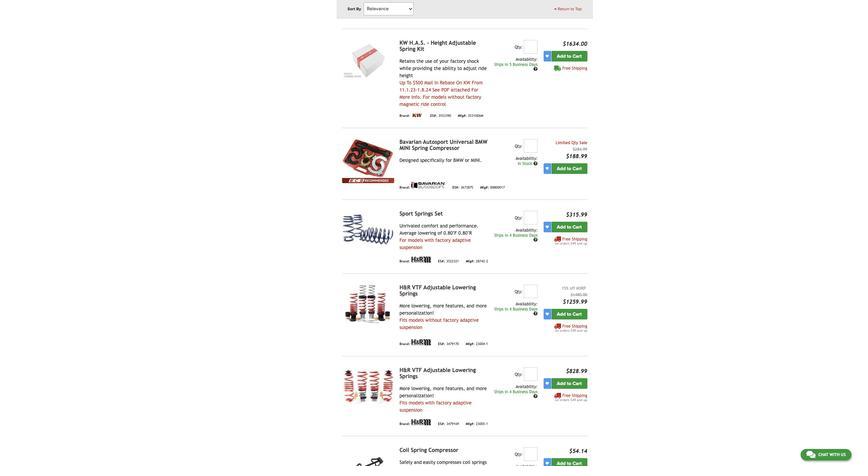 Task type: locate. For each thing, give the bounding box(es) containing it.
0 vertical spatial compressor
[[430, 145, 460, 152]]

cart
[[573, 53, 582, 59], [573, 166, 582, 172], [573, 224, 582, 230], [573, 312, 582, 318], [573, 381, 582, 387]]

1 ships in 4 business days from the top
[[495, 233, 538, 238]]

es#4371903 - w80554 - coil spring compressor - safely and easily compresses coil springs accessible from the center of the coil. - performance tool - audi bmw volkswagen mercedes benz mini porsche image
[[342, 448, 394, 467]]

2 free from the top
[[563, 237, 571, 242]]

1 vertical spatial on
[[555, 329, 559, 333]]

add to cart up free shipping
[[557, 53, 582, 59]]

free down $1634.00
[[563, 66, 571, 71]]

2 vertical spatial spring
[[411, 448, 427, 454]]

mfg#: left "253100an"
[[458, 15, 467, 19]]

0 horizontal spatial for
[[400, 238, 407, 243]]

4 days from the top
[[530, 390, 538, 395]]

to down $1259.99
[[567, 312, 572, 318]]

mfg#: left 28742-
[[466, 260, 475, 264]]

2 h&r - corporate logo image from the top
[[412, 340, 431, 346]]

models inside unrivaled comfort and performance. average lowering of 0.80"f 0.80"r for models with factory adaptive suspension
[[408, 238, 423, 243]]

shipping down $828.99
[[572, 394, 588, 399]]

add to cart for $828.99
[[557, 381, 582, 387]]

shipping down $1259.99
[[572, 324, 588, 329]]

without inside retains the use of your factory shock while providing the ability to adjust ride height up to $500 mail in rebate on kw from 11.1.23-1.8.24 see pdf attached for more info. for models without factory magnetic ride control
[[448, 94, 465, 100]]

compressor up safely and easily compresses coil springs
[[429, 448, 459, 454]]

bav auto tools - corporate logo image
[[412, 182, 446, 189]]

personalization! inside more lowering, more features, and more personalization! fits models with factory adaptive suspension
[[400, 394, 434, 399]]

mfg#:
[[458, 15, 467, 19], [458, 114, 467, 118], [480, 186, 489, 190], [466, 260, 475, 264], [466, 343, 475, 347], [466, 423, 475, 427]]

3 up from the top
[[584, 399, 588, 403]]

2 vertical spatial springs
[[400, 374, 418, 380]]

add to cart button for $315.99
[[552, 222, 588, 233]]

add to wish list image
[[546, 167, 549, 171], [546, 463, 549, 466]]

$49 for $315.99
[[571, 242, 576, 246]]

in left stock
[[518, 162, 521, 166]]

kw left h.a.s.
[[400, 40, 408, 46]]

4 add to wish list image from the top
[[546, 382, 549, 386]]

1 $49 from the top
[[571, 242, 576, 246]]

add to cart button down $1259.99
[[552, 309, 588, 320]]

lowering, for with
[[412, 386, 432, 392]]

0 vertical spatial 4
[[510, 233, 512, 238]]

1 lowering, from the top
[[412, 304, 432, 309]]

adaptive down 0.80"r
[[453, 238, 471, 243]]

1 suspension from the top
[[400, 245, 423, 251]]

es#3673875 - b8800017 - bavarian autosport universal bmw mini spring compressor  - designed specifically for bmw or mini. - bav auto tools - audi bmw volkswagen mercedes benz mini porsche image
[[342, 139, 394, 178]]

1 vertical spatial with
[[426, 401, 435, 406]]

0 vertical spatial adaptive
[[453, 238, 471, 243]]

the down your
[[434, 66, 441, 71]]

ships in 4 business days for $828.99
[[495, 390, 538, 395]]

adaptive inside "more lowering, more features, and more personalization! fits models without factory adaptive suspension"
[[460, 318, 479, 323]]

4 ships from the top
[[495, 390, 504, 395]]

4 brand: from the top
[[400, 260, 410, 264]]

0.80"f
[[444, 231, 457, 236]]

to for 4th add to cart button
[[567, 312, 572, 318]]

1 vertical spatial ships in 4 business days
[[495, 307, 538, 312]]

for down 1.8.24
[[423, 94, 430, 100]]

to up free shipping
[[567, 53, 572, 59]]

2 ships from the top
[[495, 233, 504, 238]]

up down $1259.99
[[584, 329, 588, 333]]

2 add to wish list image from the top
[[546, 226, 549, 229]]

1 vertical spatial h&r vtf adjustable lowering springs
[[400, 368, 476, 380]]

0 vertical spatial $49
[[571, 242, 576, 246]]

compressor up designed specifically for bmw or mini.
[[430, 145, 460, 152]]

1 vertical spatial h&r vtf adjustable lowering springs link
[[400, 368, 476, 380]]

1 vertical spatial vtf
[[412, 368, 422, 374]]

suspension inside more lowering, more features, and more personalization! fits models with factory adaptive suspension
[[400, 408, 423, 413]]

1 vertical spatial for
[[423, 94, 430, 100]]

es#: left 3673875 at the right top
[[453, 186, 460, 190]]

sport springs set
[[400, 211, 443, 217]]

adaptive up 3479169
[[453, 401, 472, 406]]

0 vertical spatial personalization!
[[400, 311, 434, 316]]

personalization!
[[400, 311, 434, 316], [400, 394, 434, 399]]

easily
[[423, 460, 436, 466]]

to left adjust
[[458, 66, 462, 71]]

1 h&r - corporate logo image from the top
[[412, 257, 431, 263]]

kw h.a.s. - height adjustable spring kit link
[[400, 40, 476, 52]]

1 cart from the top
[[573, 53, 582, 59]]

to down $188.99
[[567, 166, 572, 172]]

mfg#: for $315.99
[[466, 260, 475, 264]]

5 availability: from the top
[[516, 385, 538, 390]]

shipping
[[572, 66, 588, 71], [572, 237, 588, 242], [572, 324, 588, 329], [572, 394, 588, 399]]

1 vertical spatial question circle image
[[534, 312, 538, 316]]

2 in from the top
[[505, 233, 509, 238]]

in for $828.99
[[505, 390, 509, 395]]

1.8.24
[[418, 87, 431, 93]]

up down $828.99
[[584, 399, 588, 403]]

mfg#: left '23004-' at the bottom right of the page
[[466, 343, 475, 347]]

shipping for unrivaled comfort and performance. average lowering of 0.80"f 0.80"r for models with factory adaptive suspension
[[572, 237, 588, 242]]

spring up retains
[[400, 46, 416, 52]]

2 kw suspension - corporate logo image from the top
[[412, 114, 424, 117]]

shipping down $315.99
[[572, 237, 588, 242]]

1 vertical spatial 1
[[486, 423, 488, 427]]

kw h.a.s. - height adjustable spring kit
[[400, 40, 476, 52]]

in for $315.99
[[505, 233, 509, 238]]

springs
[[415, 211, 433, 217], [400, 291, 418, 297], [400, 374, 418, 380]]

h&r vtf adjustable lowering springs link
[[400, 285, 476, 297], [400, 368, 476, 380]]

ships in 4 business days
[[495, 233, 538, 238], [495, 307, 538, 312], [495, 390, 538, 395]]

add to cart for $315.99
[[557, 224, 582, 230]]

0 horizontal spatial in
[[435, 80, 439, 85]]

4 qty: from the top
[[515, 290, 523, 295]]

1 free shipping on orders $49 and up from the top
[[555, 237, 588, 246]]

in
[[505, 62, 509, 67], [505, 233, 509, 238], [505, 307, 509, 312], [505, 390, 509, 395]]

2 add to cart button from the top
[[552, 164, 588, 174]]

lowering for more lowering, more features, and more personalization! fits models without factory adaptive suspension
[[453, 285, 476, 291]]

2 vertical spatial more
[[400, 386, 410, 392]]

free shipping on orders $49 and up down $1259.99
[[555, 324, 588, 333]]

lowering down 3479170
[[453, 368, 476, 374]]

1 1 from the top
[[486, 343, 488, 347]]

0 vertical spatial fits
[[400, 318, 408, 323]]

0 vertical spatial of
[[434, 58, 438, 64]]

bmw inside bavarian autosport universal bmw mini spring compressor
[[476, 139, 488, 145]]

on
[[555, 242, 559, 246], [555, 329, 559, 333], [555, 399, 559, 403]]

to
[[571, 7, 575, 11], [567, 53, 572, 59], [458, 66, 462, 71], [567, 166, 572, 172], [567, 224, 572, 230], [567, 312, 572, 318], [567, 381, 572, 387]]

bavarian autosport universal bmw mini spring compressor
[[400, 139, 488, 152]]

3 add from the top
[[557, 224, 566, 230]]

h&r - corporate logo image left es#: 3479170
[[412, 340, 431, 346]]

bmw for for
[[454, 158, 464, 163]]

$1259.99
[[563, 299, 588, 306]]

add to cart down $1259.99
[[557, 312, 582, 318]]

kw suspension - corporate logo image
[[412, 14, 424, 18], [412, 114, 424, 117]]

es#: left 3553391
[[430, 15, 437, 19]]

2 h&r from the top
[[400, 368, 411, 374]]

adjust
[[464, 66, 477, 71]]

6 brand: from the top
[[400, 423, 410, 427]]

add to cart button down $315.99
[[552, 222, 588, 233]]

fits inside "more lowering, more features, and more personalization! fits models without factory adaptive suspension"
[[400, 318, 408, 323]]

es#: 3673875
[[453, 186, 474, 190]]

more inside more lowering, more features, and more personalization! fits models with factory adaptive suspension
[[400, 386, 410, 392]]

0 vertical spatial up
[[584, 242, 588, 246]]

adjustable inside kw h.a.s. - height adjustable spring kit
[[449, 40, 476, 46]]

adaptive
[[453, 238, 471, 243], [460, 318, 479, 323], [453, 401, 472, 406]]

spring for kw
[[400, 46, 416, 52]]

features, for with
[[446, 386, 465, 392]]

0 vertical spatial bmw
[[476, 139, 488, 145]]

2 vertical spatial ships in 4 business days
[[495, 390, 538, 395]]

more inside retains the use of your factory shock while providing the ability to adjust ride height up to $500 mail in rebate on kw from 11.1.23-1.8.24 see pdf attached for more info. for models without factory magnetic ride control
[[400, 94, 410, 100]]

h&r - corporate logo image left es#: 3522321
[[412, 257, 431, 263]]

orders down $828.99
[[560, 399, 570, 403]]

shipping for more lowering, more features, and more personalization! fits models with factory adaptive suspension
[[572, 394, 588, 399]]

mfg#: left b8800017
[[480, 186, 489, 190]]

lowering,
[[412, 304, 432, 309], [412, 386, 432, 392]]

0 horizontal spatial the
[[417, 58, 424, 64]]

0 vertical spatial h&r vtf adjustable lowering springs
[[400, 285, 476, 297]]

models
[[432, 94, 447, 100], [408, 238, 423, 243], [409, 318, 424, 323], [409, 401, 424, 406]]

spring
[[400, 46, 416, 52], [412, 145, 428, 152], [411, 448, 427, 454]]

1 horizontal spatial the
[[434, 66, 441, 71]]

without up es#: 3479170
[[426, 318, 442, 323]]

1 vertical spatial kw suspension - corporate logo image
[[412, 114, 424, 117]]

4 shipping from the top
[[572, 394, 588, 399]]

orders down $1259.99
[[560, 329, 570, 333]]

$49 down $1259.99
[[571, 329, 576, 333]]

0 vertical spatial question circle image
[[534, 162, 538, 166]]

4 for $828.99
[[510, 390, 512, 395]]

more
[[400, 94, 410, 100], [400, 304, 410, 309], [400, 386, 410, 392]]

0 horizontal spatial without
[[426, 318, 442, 323]]

1 vertical spatial features,
[[446, 386, 465, 392]]

spring inside bavarian autosport universal bmw mini spring compressor
[[412, 145, 428, 152]]

4 for $315.99
[[510, 233, 512, 238]]

28742-
[[476, 260, 486, 264]]

mfg#: 28742-2
[[466, 260, 488, 264]]

to down $315.99
[[567, 224, 572, 230]]

h&r vtf adjustable lowering springs link for with
[[400, 368, 476, 380]]

orders for $828.99
[[560, 399, 570, 403]]

2 add from the top
[[557, 166, 566, 172]]

es#: left 3553390
[[430, 114, 437, 118]]

cart down $188.99
[[573, 166, 582, 172]]

$49
[[571, 242, 576, 246], [571, 329, 576, 333], [571, 399, 576, 403]]

up down $315.99
[[584, 242, 588, 246]]

free for unrivaled comfort and performance. average lowering of 0.80"f 0.80"r for models with factory adaptive suspension
[[563, 237, 571, 242]]

more
[[433, 304, 444, 309], [476, 304, 487, 309], [433, 386, 444, 392], [476, 386, 487, 392]]

kw right the on
[[464, 80, 471, 85]]

1 vertical spatial free shipping on orders $49 and up
[[555, 324, 588, 333]]

for
[[472, 87, 479, 93], [423, 94, 430, 100], [400, 238, 407, 243]]

1 kw suspension - corporate logo image from the top
[[412, 14, 424, 18]]

days for $828.99
[[530, 390, 538, 395]]

lowering, inside more lowering, more features, and more personalization! fits models with factory adaptive suspension
[[412, 386, 432, 392]]

cart down $828.99
[[573, 381, 582, 387]]

h&r vtf adjustable lowering springs link up more lowering, more features, and more personalization! fits models with factory adaptive suspension
[[400, 368, 476, 380]]

suspension inside "more lowering, more features, and more personalization! fits models without factory adaptive suspension"
[[400, 325, 423, 331]]

1 add from the top
[[557, 53, 566, 59]]

0 vertical spatial in
[[435, 80, 439, 85]]

more inside "more lowering, more features, and more personalization! fits models without factory adaptive suspension"
[[400, 304, 410, 309]]

3 question circle image from the top
[[534, 395, 538, 399]]

mfg#: 253100an
[[458, 15, 483, 19]]

ships for $315.99
[[495, 233, 504, 238]]

msrp
[[577, 286, 586, 291]]

3 h&r - corporate logo image from the top
[[412, 420, 431, 426]]

2 on from the top
[[555, 329, 559, 333]]

2 add to cart from the top
[[557, 166, 582, 172]]

mfg#: for $828.99
[[466, 423, 475, 427]]

0 vertical spatial for
[[472, 87, 479, 93]]

h&r vtf adjustable lowering springs for without
[[400, 285, 476, 297]]

add to cart down $828.99
[[557, 381, 582, 387]]

comments image
[[807, 451, 816, 459]]

to down $828.99
[[567, 381, 572, 387]]

1 vertical spatial add to wish list image
[[546, 463, 549, 466]]

1 vertical spatial adjustable
[[424, 285, 451, 291]]

shipping down $1634.00
[[572, 66, 588, 71]]

es#: 3479169
[[438, 423, 459, 427]]

1 up from the top
[[584, 242, 588, 246]]

5 add from the top
[[557, 381, 566, 387]]

h&r - corporate logo image for $828.99
[[412, 420, 431, 426]]

h&r vtf adjustable lowering springs up "more lowering, more features, and more personalization! fits models without factory adaptive suspension"
[[400, 285, 476, 297]]

from
[[472, 80, 483, 85]]

1 vertical spatial spring
[[412, 145, 428, 152]]

2 vertical spatial question circle image
[[534, 395, 538, 399]]

1 days from the top
[[530, 62, 538, 67]]

without
[[448, 94, 465, 100], [426, 318, 442, 323]]

compressor inside bavarian autosport universal bmw mini spring compressor
[[430, 145, 460, 152]]

1 horizontal spatial kw
[[464, 80, 471, 85]]

1 vertical spatial adaptive
[[460, 318, 479, 323]]

3 add to wish list image from the top
[[546, 313, 549, 316]]

mfg#: left 23005-
[[466, 423, 475, 427]]

free down $828.99
[[563, 394, 571, 399]]

add to cart down $188.99
[[557, 166, 582, 172]]

1 question circle image from the top
[[534, 67, 538, 71]]

kw suspension - corporate logo image left es#: 3553391
[[412, 14, 424, 18]]

suspension for more lowering, more features, and more personalization! fits models without factory adaptive suspension
[[400, 325, 423, 331]]

1 h&r vtf adjustable lowering springs link from the top
[[400, 285, 476, 297]]

3 4 from the top
[[510, 390, 512, 395]]

unrivaled
[[400, 223, 420, 229]]

add for $828.99
[[557, 381, 566, 387]]

the
[[417, 58, 424, 64], [434, 66, 441, 71]]

brand: for $315.99
[[400, 260, 410, 264]]

free down $1259.99
[[563, 324, 571, 329]]

3 qty: from the top
[[515, 216, 523, 221]]

0 vertical spatial vtf
[[412, 285, 422, 291]]

1 vtf from the top
[[412, 285, 422, 291]]

0 vertical spatial more
[[400, 94, 410, 100]]

more for more lowering, more features, and more personalization! fits models without factory adaptive suspension
[[400, 304, 410, 309]]

2 vertical spatial with
[[830, 453, 840, 458]]

2 personalization! from the top
[[400, 394, 434, 399]]

2 vertical spatial $49
[[571, 399, 576, 403]]

features, inside more lowering, more features, and more personalization! fits models with factory adaptive suspension
[[446, 386, 465, 392]]

2 availability: from the top
[[516, 156, 538, 161]]

1 vertical spatial personalization!
[[400, 394, 434, 399]]

for down from
[[472, 87, 479, 93]]

limited
[[556, 141, 571, 145]]

es#3522321 - 28742-2 - sport springs set - unrivaled comfort and performance. average lowering of 0.80"f 0.80"r - h&r - audi image
[[342, 211, 394, 250]]

factory up 3479170
[[444, 318, 459, 323]]

factory
[[451, 58, 466, 64], [466, 94, 482, 100], [436, 238, 451, 243], [444, 318, 459, 323], [436, 401, 452, 406]]

models inside "more lowering, more features, and more personalization! fits models without factory adaptive suspension"
[[409, 318, 424, 323]]

up for $828.99
[[584, 399, 588, 403]]

1 features, from the top
[[446, 304, 465, 309]]

free shipping on orders $49 and up down $828.99
[[555, 394, 588, 403]]

0 vertical spatial ships in 4 business days
[[495, 233, 538, 238]]

2 vertical spatial suspension
[[400, 408, 423, 413]]

orders down $315.99
[[560, 242, 570, 246]]

availability: for $1634.00
[[516, 57, 538, 62]]

3 brand: from the top
[[400, 186, 410, 190]]

3 ships in 4 business days from the top
[[495, 390, 538, 395]]

1 vertical spatial lowering,
[[412, 386, 432, 392]]

add
[[557, 53, 566, 59], [557, 166, 566, 172], [557, 224, 566, 230], [557, 312, 566, 318], [557, 381, 566, 387]]

2 h&r vtf adjustable lowering springs link from the top
[[400, 368, 476, 380]]

adaptive up mfg#: 23004-1
[[460, 318, 479, 323]]

1 vertical spatial ride
[[421, 102, 430, 107]]

1 ships from the top
[[495, 62, 504, 67]]

0 vertical spatial 1
[[486, 343, 488, 347]]

question circle image
[[534, 67, 538, 71], [534, 312, 538, 316], [534, 395, 538, 399]]

kw suspension - corporate logo image down magnetic
[[412, 114, 424, 117]]

add to cart button down $828.99
[[552, 379, 588, 390]]

springs for more lowering, more features, and more personalization! fits models without factory adaptive suspension
[[400, 291, 418, 297]]

1 business from the top
[[513, 62, 528, 67]]

to for add to cart button associated with $1634.00
[[567, 53, 572, 59]]

spring right mini
[[412, 145, 428, 152]]

1 shipping from the top
[[572, 66, 588, 71]]

sale
[[580, 141, 588, 145]]

h&r vtf adjustable lowering springs link for without
[[400, 285, 476, 297]]

ride down shock
[[479, 66, 487, 71]]

h&r vtf adjustable lowering springs link up "more lowering, more features, and more personalization! fits models without factory adaptive suspension"
[[400, 285, 476, 297]]

chat with us link
[[801, 450, 852, 462]]

1 vertical spatial up
[[584, 329, 588, 333]]

kit
[[417, 46, 425, 52]]

adjustable down es#: 3479170
[[424, 368, 451, 374]]

1 add to wish list image from the top
[[546, 55, 549, 58]]

1 vertical spatial h&r - corporate logo image
[[412, 340, 431, 346]]

1 vertical spatial in
[[518, 162, 521, 166]]

factory up es#: 3479169
[[436, 401, 452, 406]]

1 horizontal spatial ride
[[479, 66, 487, 71]]

2 4 from the top
[[510, 307, 512, 312]]

2 vertical spatial on
[[555, 399, 559, 403]]

4 add to cart from the top
[[557, 312, 582, 318]]

bmw for universal
[[476, 139, 488, 145]]

2 lowering from the top
[[453, 368, 476, 374]]

3 add to cart from the top
[[557, 224, 582, 230]]

1 4 from the top
[[510, 233, 512, 238]]

2 lowering, from the top
[[412, 386, 432, 392]]

adaptive for more lowering, more features, and more personalization! fits models without factory adaptive suspension
[[460, 318, 479, 323]]

vtf
[[412, 285, 422, 291], [412, 368, 422, 374]]

cart down $1259.99
[[573, 312, 582, 318]]

comfort
[[422, 223, 439, 229]]

1 fits from the top
[[400, 318, 408, 323]]

for down the average
[[400, 238, 407, 243]]

2 more from the top
[[400, 304, 410, 309]]

$54.14
[[570, 449, 588, 455]]

2 qty: from the top
[[515, 144, 523, 149]]

0 vertical spatial h&r
[[400, 285, 411, 291]]

1 add to cart from the top
[[557, 53, 582, 59]]

0 vertical spatial lowering
[[453, 285, 476, 291]]

on for $315.99
[[555, 242, 559, 246]]

0 vertical spatial spring
[[400, 46, 416, 52]]

$49 down $828.99
[[571, 399, 576, 403]]

orders
[[560, 242, 570, 246], [560, 329, 570, 333], [560, 399, 570, 403]]

1 vertical spatial more
[[400, 304, 410, 309]]

qty
[[572, 141, 579, 145]]

1 vertical spatial $49
[[571, 329, 576, 333]]

compressor
[[430, 145, 460, 152], [429, 448, 459, 454]]

lowering, inside "more lowering, more features, and more personalization! fits models without factory adaptive suspension"
[[412, 304, 432, 309]]

use
[[425, 58, 433, 64]]

h&r vtf adjustable lowering springs
[[400, 285, 476, 297], [400, 368, 476, 380]]

1 qty: from the top
[[515, 45, 523, 50]]

mfg#: left "253100am"
[[458, 114, 467, 118]]

3 on from the top
[[555, 399, 559, 403]]

3 orders from the top
[[560, 399, 570, 403]]

cart up free shipping
[[573, 53, 582, 59]]

mfg#: 253100am
[[458, 114, 484, 118]]

0 vertical spatial orders
[[560, 242, 570, 246]]

3479169
[[447, 423, 459, 427]]

0 horizontal spatial kw
[[400, 40, 408, 46]]

question circle image for $1634.00
[[534, 67, 538, 71]]

question circle image
[[534, 162, 538, 166], [534, 238, 538, 242]]

in
[[435, 80, 439, 85], [518, 162, 521, 166]]

None number field
[[524, 40, 538, 54], [524, 139, 538, 153], [524, 211, 538, 225], [524, 285, 538, 299], [524, 368, 538, 382], [524, 448, 538, 462], [524, 40, 538, 54], [524, 139, 538, 153], [524, 211, 538, 225], [524, 285, 538, 299], [524, 368, 538, 382], [524, 448, 538, 462]]

es#3479169 - 23005-1  - h&r vtf adjustable lowering springs - more lowering, more features, and more personalization! - h&r - audi image
[[342, 368, 394, 407]]

factory down "0.80"f"
[[436, 238, 451, 243]]

0 vertical spatial adjustable
[[449, 40, 476, 46]]

add to cart button down $188.99
[[552, 164, 588, 174]]

2 vertical spatial 4
[[510, 390, 512, 395]]

0 vertical spatial on
[[555, 242, 559, 246]]

1 vertical spatial orders
[[560, 329, 570, 333]]

2 cart from the top
[[573, 166, 582, 172]]

bmw left the or
[[454, 158, 464, 163]]

kw
[[400, 40, 408, 46], [464, 80, 471, 85]]

1 question circle image from the top
[[534, 162, 538, 166]]

features, inside "more lowering, more features, and more personalization! fits models without factory adaptive suspension"
[[446, 304, 465, 309]]

2 vertical spatial free shipping on orders $49 and up
[[555, 394, 588, 403]]

h&r vtf adjustable lowering springs up more lowering, more features, and more personalization! fits models with factory adaptive suspension
[[400, 368, 476, 380]]

1 vertical spatial h&r
[[400, 368, 411, 374]]

vtf for more lowering, more features, and more personalization! fits models with factory adaptive suspension
[[412, 368, 422, 374]]

5 qty: from the top
[[515, 373, 523, 378]]

0 vertical spatial add to wish list image
[[546, 167, 549, 171]]

business for $1634.00
[[513, 62, 528, 67]]

factory up 'ability'
[[451, 58, 466, 64]]

without down attached
[[448, 94, 465, 100]]

of right use
[[434, 58, 438, 64]]

adaptive inside more lowering, more features, and more personalization! fits models with factory adaptive suspension
[[453, 401, 472, 406]]

ships in 4 business days for $315.99
[[495, 233, 538, 238]]

3 shipping from the top
[[572, 324, 588, 329]]

h&r - corporate logo image for $315.99
[[412, 257, 431, 263]]

1 h&r vtf adjustable lowering springs from the top
[[400, 285, 476, 297]]

1 vertical spatial without
[[426, 318, 442, 323]]

vtf for more lowering, more features, and more personalization! fits models without factory adaptive suspension
[[412, 285, 422, 291]]

features,
[[446, 304, 465, 309], [446, 386, 465, 392]]

2 vertical spatial h&r - corporate logo image
[[412, 420, 431, 426]]

es#: for $828.99
[[438, 423, 445, 427]]

adaptive for more lowering, more features, and more personalization! fits models with factory adaptive suspension
[[453, 401, 472, 406]]

h&r - corporate logo image left es#: 3479169
[[412, 420, 431, 426]]

add to wish list image
[[546, 55, 549, 58], [546, 226, 549, 229], [546, 313, 549, 316], [546, 382, 549, 386]]

0 vertical spatial h&r vtf adjustable lowering springs link
[[400, 285, 476, 297]]

0 vertical spatial kw
[[400, 40, 408, 46]]

4 availability: from the top
[[516, 302, 538, 307]]

fits
[[400, 318, 408, 323], [400, 401, 408, 406]]

availability:
[[516, 57, 538, 62], [516, 156, 538, 161], [516, 228, 538, 233], [516, 302, 538, 307], [516, 385, 538, 390]]

es#: left 3522321
[[438, 260, 445, 264]]

1 vertical spatial kw
[[464, 80, 471, 85]]

kw suspension - corporate logo image for es#: 3553391
[[412, 14, 424, 18]]

5 add to cart from the top
[[557, 381, 582, 387]]

1 vertical spatial suspension
[[400, 325, 423, 331]]

free for more lowering, more features, and more personalization! fits models with factory adaptive suspension
[[563, 394, 571, 399]]

personalization! inside "more lowering, more features, and more personalization! fits models without factory adaptive suspension"
[[400, 311, 434, 316]]

fits inside more lowering, more features, and more personalization! fits models with factory adaptive suspension
[[400, 401, 408, 406]]

average
[[400, 231, 417, 236]]

1 h&r from the top
[[400, 285, 411, 291]]

1 horizontal spatial without
[[448, 94, 465, 100]]

0 vertical spatial suspension
[[400, 245, 423, 251]]

personalization! for with
[[400, 394, 434, 399]]

in up the see
[[435, 80, 439, 85]]

fits for fits models with factory adaptive suspension
[[400, 401, 408, 406]]

h&r
[[400, 285, 411, 291], [400, 368, 411, 374]]

1 for more lowering, more features, and more personalization! fits models with factory adaptive suspension
[[486, 423, 488, 427]]

es#: left 3479169
[[438, 423, 445, 427]]

es#: for $315.99
[[438, 260, 445, 264]]

free shipping on orders $49 and up for $828.99
[[555, 394, 588, 403]]

thumbnail image image
[[342, 40, 394, 79]]

suspension
[[400, 245, 423, 251], [400, 325, 423, 331], [400, 408, 423, 413]]

0 horizontal spatial bmw
[[454, 158, 464, 163]]

4 business from the top
[[513, 390, 528, 395]]

h&r - corporate logo image
[[412, 257, 431, 263], [412, 340, 431, 346], [412, 420, 431, 426]]

3 add to cart button from the top
[[552, 222, 588, 233]]

3 suspension from the top
[[400, 408, 423, 413]]

1 availability: from the top
[[516, 57, 538, 62]]

bmw up mini. in the top right of the page
[[476, 139, 488, 145]]

cart down $315.99
[[573, 224, 582, 230]]

and
[[440, 223, 448, 229], [577, 242, 583, 246], [467, 304, 475, 309], [577, 329, 583, 333], [467, 386, 475, 392], [577, 399, 583, 403], [414, 460, 422, 466]]

sort by
[[348, 7, 361, 11]]

spring right coil
[[411, 448, 427, 454]]

1 horizontal spatial in
[[518, 162, 521, 166]]

1 vertical spatial bmw
[[454, 158, 464, 163]]

3553391
[[439, 15, 451, 19]]

3 free from the top
[[563, 324, 571, 329]]

4 add to cart button from the top
[[552, 309, 588, 320]]

0 vertical spatial with
[[425, 238, 434, 243]]

0 vertical spatial lowering,
[[412, 304, 432, 309]]

brand: for $1634.00
[[400, 114, 410, 118]]

qty:
[[515, 45, 523, 50], [515, 144, 523, 149], [515, 216, 523, 221], [515, 290, 523, 295], [515, 373, 523, 378], [515, 453, 523, 458]]

to inside retains the use of your factory shock while providing the ability to adjust ride height up to $500 mail in rebate on kw from 11.1.23-1.8.24 see pdf attached for more info. for models without factory magnetic ride control
[[458, 66, 462, 71]]

1 vertical spatial 4
[[510, 307, 512, 312]]

ride down info. on the top
[[421, 102, 430, 107]]

1 vertical spatial of
[[438, 231, 442, 236]]

3 ships from the top
[[495, 307, 504, 312]]

0 horizontal spatial ride
[[421, 102, 430, 107]]

1 lowering from the top
[[453, 285, 476, 291]]

the up providing
[[417, 58, 424, 64]]

0 vertical spatial free shipping on orders $49 and up
[[555, 237, 588, 246]]

business
[[513, 62, 528, 67], [513, 233, 528, 238], [513, 307, 528, 312], [513, 390, 528, 395]]

1 more from the top
[[400, 94, 410, 100]]

add to cart button up free shipping
[[552, 51, 588, 62]]

stock
[[523, 162, 533, 166]]

1 vertical spatial question circle image
[[534, 238, 538, 242]]

ecs tuning recommends this product. image
[[342, 178, 394, 183]]

2 shipping from the top
[[572, 237, 588, 242]]

chat with us
[[819, 453, 846, 458]]

0 vertical spatial question circle image
[[534, 67, 538, 71]]

lowering down 3522321
[[453, 285, 476, 291]]

0 vertical spatial h&r - corporate logo image
[[412, 257, 431, 263]]

0 vertical spatial kw suspension - corporate logo image
[[412, 14, 424, 18]]

add to cart button
[[552, 51, 588, 62], [552, 164, 588, 174], [552, 222, 588, 233], [552, 309, 588, 320], [552, 379, 588, 390]]

0 vertical spatial features,
[[446, 304, 465, 309]]

4 in from the top
[[505, 390, 509, 395]]

2 h&r vtf adjustable lowering springs from the top
[[400, 368, 476, 380]]

shipping for more lowering, more features, and more personalization! fits models without factory adaptive suspension
[[572, 324, 588, 329]]

1 in from the top
[[505, 62, 509, 67]]

of inside unrivaled comfort and performance. average lowering of 0.80"f 0.80"r for models with factory adaptive suspension
[[438, 231, 442, 236]]

add to cart down $315.99
[[557, 224, 582, 230]]

$49 down $315.99
[[571, 242, 576, 246]]

5 add to cart button from the top
[[552, 379, 588, 390]]

spring inside kw h.a.s. - height adjustable spring kit
[[400, 46, 416, 52]]

2 vertical spatial up
[[584, 399, 588, 403]]

of left "0.80"f"
[[438, 231, 442, 236]]

2 vertical spatial for
[[400, 238, 407, 243]]

3 business from the top
[[513, 307, 528, 312]]

height
[[400, 73, 413, 78]]

free down $315.99
[[563, 237, 571, 242]]

1 vertical spatial fits
[[400, 401, 408, 406]]

free shipping on orders $49 and up down $315.99
[[555, 237, 588, 246]]

3 more from the top
[[400, 386, 410, 392]]

adjustable up shock
[[449, 40, 476, 46]]

add to cart
[[557, 53, 582, 59], [557, 166, 582, 172], [557, 224, 582, 230], [557, 312, 582, 318], [557, 381, 582, 387]]

adjustable down es#: 3522321
[[424, 285, 451, 291]]



Task type: describe. For each thing, give the bounding box(es) containing it.
question circle image for $315.99
[[534, 238, 538, 242]]

orders for $315.99
[[560, 242, 570, 246]]

2 $49 from the top
[[571, 329, 576, 333]]

add to wish list image for $315.99
[[546, 226, 549, 229]]

mfg#: for $1634.00
[[458, 114, 467, 118]]

2 up from the top
[[584, 329, 588, 333]]

availability: for $315.99
[[516, 228, 538, 233]]

return to top link
[[555, 6, 582, 12]]

to for add to cart button corresponding to $828.99
[[567, 381, 572, 387]]

on for $828.99
[[555, 399, 559, 403]]

models inside retains the use of your factory shock while providing the ability to adjust ride height up to $500 mail in rebate on kw from 11.1.23-1.8.24 see pdf attached for more info. for models without factory magnetic ride control
[[432, 94, 447, 100]]

rebate
[[440, 80, 455, 85]]

2 orders from the top
[[560, 329, 570, 333]]

5 brand: from the top
[[400, 343, 410, 347]]

more for more lowering, more features, and more personalization! fits models with factory adaptive suspension
[[400, 386, 410, 392]]

1 free from the top
[[563, 66, 571, 71]]

qty: for $315.99
[[515, 216, 523, 221]]

free shipping
[[563, 66, 588, 71]]

es#: left 3479170
[[438, 343, 445, 347]]

ability
[[443, 66, 456, 71]]

return to top
[[557, 7, 582, 11]]

on
[[457, 80, 462, 85]]

suspension inside unrivaled comfort and performance. average lowering of 0.80"f 0.80"r for models with factory adaptive suspension
[[400, 245, 423, 251]]

2 add to wish list image from the top
[[546, 463, 549, 466]]

add for $315.99
[[557, 224, 566, 230]]

factory down from
[[466, 94, 482, 100]]

253100am
[[468, 114, 484, 118]]

0 vertical spatial ride
[[479, 66, 487, 71]]

ships in 5 business days
[[495, 62, 538, 67]]

$1634.00
[[563, 41, 588, 47]]

es#: 3479170
[[438, 343, 459, 347]]

3 days from the top
[[530, 307, 538, 312]]

in for $1634.00
[[505, 62, 509, 67]]

coil spring compressor link
[[400, 448, 459, 454]]

days for $315.99
[[530, 233, 538, 238]]

cart for $828.99
[[573, 381, 582, 387]]

suspension for more lowering, more features, and more personalization! fits models with factory adaptive suspension
[[400, 408, 423, 413]]

height
[[431, 40, 448, 46]]

coil
[[463, 460, 471, 466]]

kw suspension - corporate logo image for es#: 3553390
[[412, 114, 424, 117]]

factory inside more lowering, more features, and more personalization! fits models with factory adaptive suspension
[[436, 401, 452, 406]]

and inside safely and easily compresses coil springs
[[414, 460, 422, 466]]

business for $315.99
[[513, 233, 528, 238]]

to left top
[[571, 7, 575, 11]]

with inside more lowering, more features, and more personalization! fits models with factory adaptive suspension
[[426, 401, 435, 406]]

compresses
[[437, 460, 462, 466]]

mfg#: 23005-1
[[466, 423, 488, 427]]

cart for $1634.00
[[573, 53, 582, 59]]

2
[[486, 260, 488, 264]]

features, for without
[[446, 304, 465, 309]]

bavarian autosport universal bmw mini spring compressor link
[[400, 139, 488, 152]]

h&r vtf adjustable lowering springs for with
[[400, 368, 476, 380]]

3673875
[[461, 186, 474, 190]]

3 in from the top
[[505, 307, 509, 312]]

add for $1634.00
[[557, 53, 566, 59]]

es#3479170 - 23004-1  - h&r vtf adjustable lowering springs - more lowering, more features, and more personalization! - h&r - audi image
[[342, 285, 394, 324]]

1 vertical spatial compressor
[[429, 448, 459, 454]]

add to cart button for $1634.00
[[552, 51, 588, 62]]

designed
[[400, 158, 419, 163]]

business for $828.99
[[513, 390, 528, 395]]

brand: for limited qty sale
[[400, 186, 410, 190]]

es#: for limited qty sale
[[453, 186, 460, 190]]

mfg#: b8800017
[[480, 186, 505, 190]]

lowering for more lowering, more features, and more personalization! fits models with factory adaptive suspension
[[453, 368, 476, 374]]

springs for more lowering, more features, and more personalization! fits models with factory adaptive suspension
[[400, 374, 418, 380]]

safely and easily compresses coil springs
[[400, 460, 487, 467]]

3479170
[[447, 343, 459, 347]]

ships for $828.99
[[495, 390, 504, 395]]

kw inside kw h.a.s. - height adjustable spring kit
[[400, 40, 408, 46]]

by
[[356, 7, 361, 11]]

specifically
[[420, 158, 445, 163]]

3522321
[[447, 260, 459, 264]]

your
[[440, 58, 449, 64]]

h&r for more lowering, more features, and more personalization! fits models with factory adaptive suspension
[[400, 368, 411, 374]]

$1480.00
[[571, 293, 588, 298]]

$500
[[413, 80, 423, 85]]

more lowering, more features, and more personalization! fits models with factory adaptive suspension
[[400, 386, 487, 413]]

up
[[400, 80, 406, 85]]

ships for $1634.00
[[495, 62, 504, 67]]

shock
[[467, 58, 479, 64]]

to for add to cart button corresponding to $315.99
[[567, 224, 572, 230]]

4 cart from the top
[[573, 312, 582, 318]]

designed specifically for bmw or mini.
[[400, 158, 482, 163]]

sport
[[400, 211, 413, 217]]

and inside "more lowering, more features, and more personalization! fits models without factory adaptive suspension"
[[467, 304, 475, 309]]

add to wish list image for $1634.00
[[546, 55, 549, 58]]

0 vertical spatial springs
[[415, 211, 433, 217]]

mini
[[400, 145, 411, 152]]

providing
[[413, 66, 433, 71]]

es#: for $1634.00
[[430, 114, 437, 118]]

1 vertical spatial the
[[434, 66, 441, 71]]

mini.
[[471, 158, 482, 163]]

of inside retains the use of your factory shock while providing the ability to adjust ride height up to $500 mail in rebate on kw from 11.1.23-1.8.24 see pdf attached for more info. for models without factory magnetic ride control
[[434, 58, 438, 64]]

lowering
[[418, 231, 437, 236]]

to for second add to cart button from the top of the page
[[567, 166, 572, 172]]

es#: 3553391
[[430, 15, 451, 19]]

availability: for limited qty sale
[[516, 156, 538, 161]]

caret up image
[[555, 7, 557, 11]]

sort
[[348, 7, 355, 11]]

253100an
[[468, 15, 483, 19]]

2 question circle image from the top
[[534, 312, 538, 316]]

control
[[431, 102, 446, 107]]

spring for bavarian
[[412, 145, 428, 152]]

11.1.23-
[[400, 87, 418, 93]]

return
[[558, 7, 570, 11]]

factory inside unrivaled comfort and performance. average lowering of 0.80"f 0.80"r for models with factory adaptive suspension
[[436, 238, 451, 243]]

factory inside "more lowering, more features, and more personalization! fits models without factory adaptive suspension"
[[444, 318, 459, 323]]

up for $315.99
[[584, 242, 588, 246]]

personalization! for without
[[400, 311, 434, 316]]

cart for $315.99
[[573, 224, 582, 230]]

1 brand: from the top
[[400, 15, 410, 19]]

-
[[427, 40, 429, 46]]

adaptive inside unrivaled comfort and performance. average lowering of 0.80"f 0.80"r for models with factory adaptive suspension
[[453, 238, 471, 243]]

and inside more lowering, more features, and more personalization! fits models with factory adaptive suspension
[[467, 386, 475, 392]]

2 free shipping on orders $49 and up from the top
[[555, 324, 588, 333]]

2 horizontal spatial for
[[472, 87, 479, 93]]

qty: for $1634.00
[[515, 45, 523, 50]]

models inside more lowering, more features, and more personalization! fits models with factory adaptive suspension
[[409, 401, 424, 406]]

h.a.s.
[[410, 40, 426, 46]]

$49 for $828.99
[[571, 399, 576, 403]]

without inside "more lowering, more features, and more personalization! fits models without factory adaptive suspension"
[[426, 318, 442, 323]]

performance.
[[449, 223, 479, 229]]

unrivaled comfort and performance. average lowering of 0.80"f 0.80"r for models with factory adaptive suspension
[[400, 223, 479, 251]]

for inside unrivaled comfort and performance. average lowering of 0.80"f 0.80"r for models with factory adaptive suspension
[[400, 238, 407, 243]]

off
[[570, 286, 575, 291]]

magnetic
[[400, 102, 420, 107]]

6 qty: from the top
[[515, 453, 523, 458]]

es#: 3553390
[[430, 114, 451, 118]]

see
[[433, 87, 440, 93]]

add to cart button for $828.99
[[552, 379, 588, 390]]

2 ships in 4 business days from the top
[[495, 307, 538, 312]]

limited qty sale $284.99 $188.99
[[556, 141, 588, 160]]

in inside retains the use of your factory shock while providing the ability to adjust ride height up to $500 mail in rebate on kw from 11.1.23-1.8.24 see pdf attached for more info. for models without factory magnetic ride control
[[435, 80, 439, 85]]

0.80"r
[[459, 231, 472, 236]]

fits for fits models without factory adaptive suspension
[[400, 318, 408, 323]]

for
[[446, 158, 452, 163]]

and inside unrivaled comfort and performance. average lowering of 0.80"f 0.80"r for models with factory adaptive suspension
[[440, 223, 448, 229]]

es#: 3522321
[[438, 260, 459, 264]]

h&r for more lowering, more features, and more personalization! fits models without factory adaptive suspension
[[400, 285, 411, 291]]

set
[[435, 211, 443, 217]]

top
[[576, 7, 582, 11]]

1 horizontal spatial for
[[423, 94, 430, 100]]

3553390
[[439, 114, 451, 118]]

lowering, for without
[[412, 304, 432, 309]]

brand: for $828.99
[[400, 423, 410, 427]]

qty: for $828.99
[[515, 373, 523, 378]]

autosport
[[423, 139, 448, 145]]

$828.99
[[566, 369, 588, 375]]

days for $1634.00
[[530, 62, 538, 67]]

1 for more lowering, more features, and more personalization! fits models without factory adaptive suspension
[[486, 343, 488, 347]]

retains
[[400, 58, 415, 64]]

qty: for limited qty sale
[[515, 144, 523, 149]]

free shipping on orders $49 and up for $315.99
[[555, 237, 588, 246]]

mfg#: for limited qty sale
[[480, 186, 489, 190]]

free for more lowering, more features, and more personalization! fits models without factory adaptive suspension
[[563, 324, 571, 329]]

question circle image for limited qty sale
[[534, 162, 538, 166]]

coil spring compressor
[[400, 448, 459, 454]]

chat
[[819, 453, 829, 458]]

bavarian
[[400, 139, 422, 145]]

to
[[407, 80, 412, 85]]

add to cart for $1634.00
[[557, 53, 582, 59]]

1 add to wish list image from the top
[[546, 167, 549, 171]]

kw inside retains the use of your factory shock while providing the ability to adjust ride height up to $500 mail in rebate on kw from 11.1.23-1.8.24 see pdf attached for more info. for models without factory magnetic ride control
[[464, 80, 471, 85]]

safely
[[400, 460, 413, 466]]

availability: for $828.99
[[516, 385, 538, 390]]

15%
[[562, 286, 569, 291]]

4 add from the top
[[557, 312, 566, 318]]

0 vertical spatial the
[[417, 58, 424, 64]]

$315.99
[[566, 212, 588, 218]]

question circle image for $828.99
[[534, 395, 538, 399]]

adjustable for more lowering, more features, and more personalization! fits models with factory adaptive suspension
[[424, 368, 451, 374]]

add to wish list image for $828.99
[[546, 382, 549, 386]]

5
[[510, 62, 512, 67]]

with inside unrivaled comfort and performance. average lowering of 0.80"f 0.80"r for models with factory adaptive suspension
[[425, 238, 434, 243]]

b8800017
[[491, 186, 505, 190]]

info.
[[412, 94, 422, 100]]

while
[[400, 66, 411, 71]]

mail
[[425, 80, 433, 85]]

attached
[[451, 87, 470, 93]]



Task type: vqa. For each thing, say whether or not it's contained in the screenshot.
up to the bottom
yes



